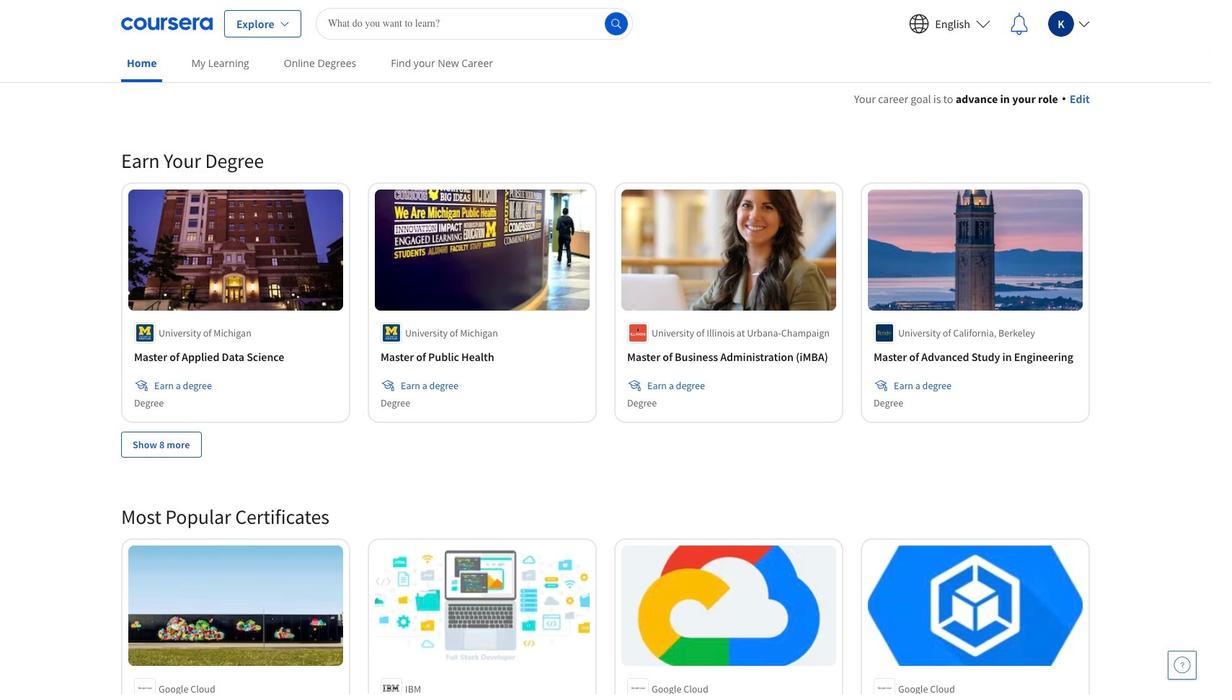 Task type: locate. For each thing, give the bounding box(es) containing it.
None search field
[[316, 8, 633, 39]]

earn your degree collection element
[[113, 125, 1099, 481]]

help center image
[[1174, 657, 1192, 674]]

main content
[[0, 73, 1212, 695]]

What do you want to learn? text field
[[316, 8, 633, 39]]



Task type: describe. For each thing, give the bounding box(es) containing it.
coursera image
[[121, 12, 213, 35]]

most popular certificates collection element
[[113, 481, 1099, 695]]



Task type: vqa. For each thing, say whether or not it's contained in the screenshot.
right '4'
no



